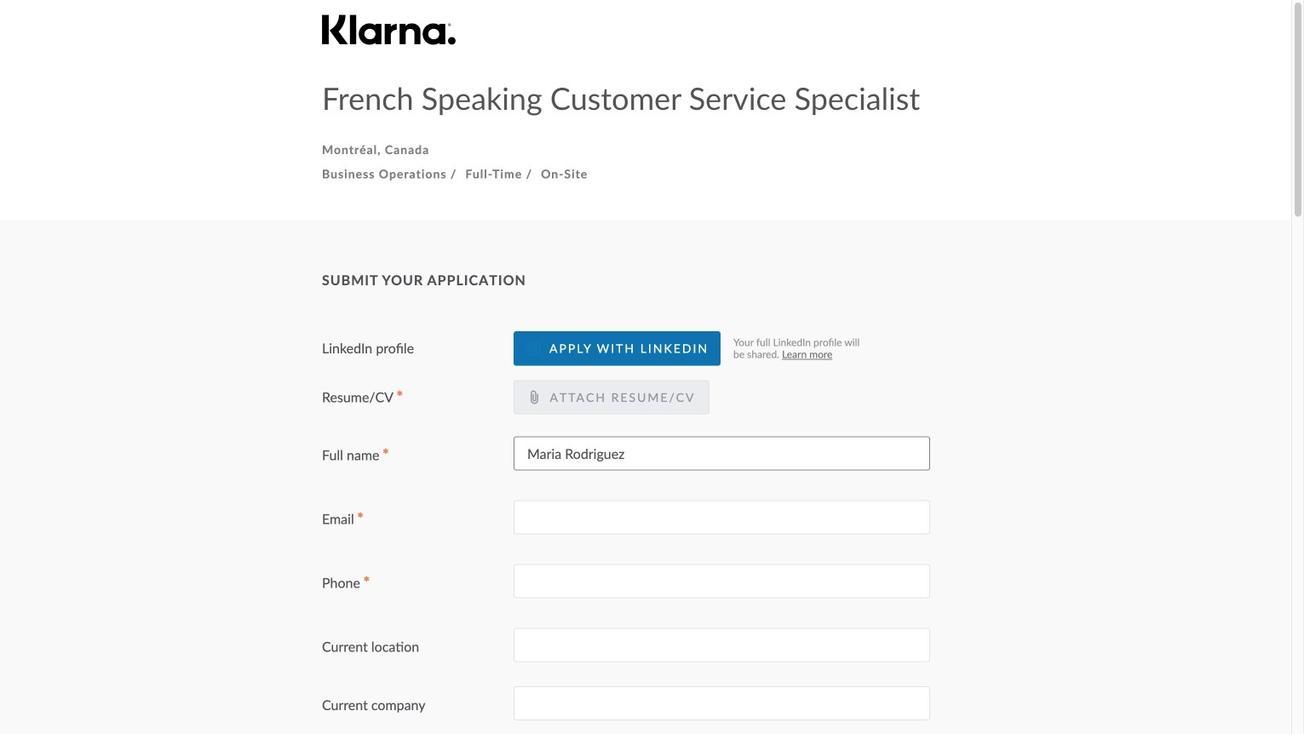 Task type: locate. For each thing, give the bounding box(es) containing it.
paperclip image
[[528, 391, 541, 404]]

None email field
[[514, 501, 931, 535]]

None text field
[[514, 565, 931, 599], [514, 629, 931, 663], [514, 565, 931, 599], [514, 629, 931, 663]]

None text field
[[514, 437, 931, 471], [514, 687, 931, 721], [514, 437, 931, 471], [514, 687, 931, 721]]

klarna logo image
[[322, 15, 456, 45]]



Task type: vqa. For each thing, say whether or not it's contained in the screenshot.
text box
yes



